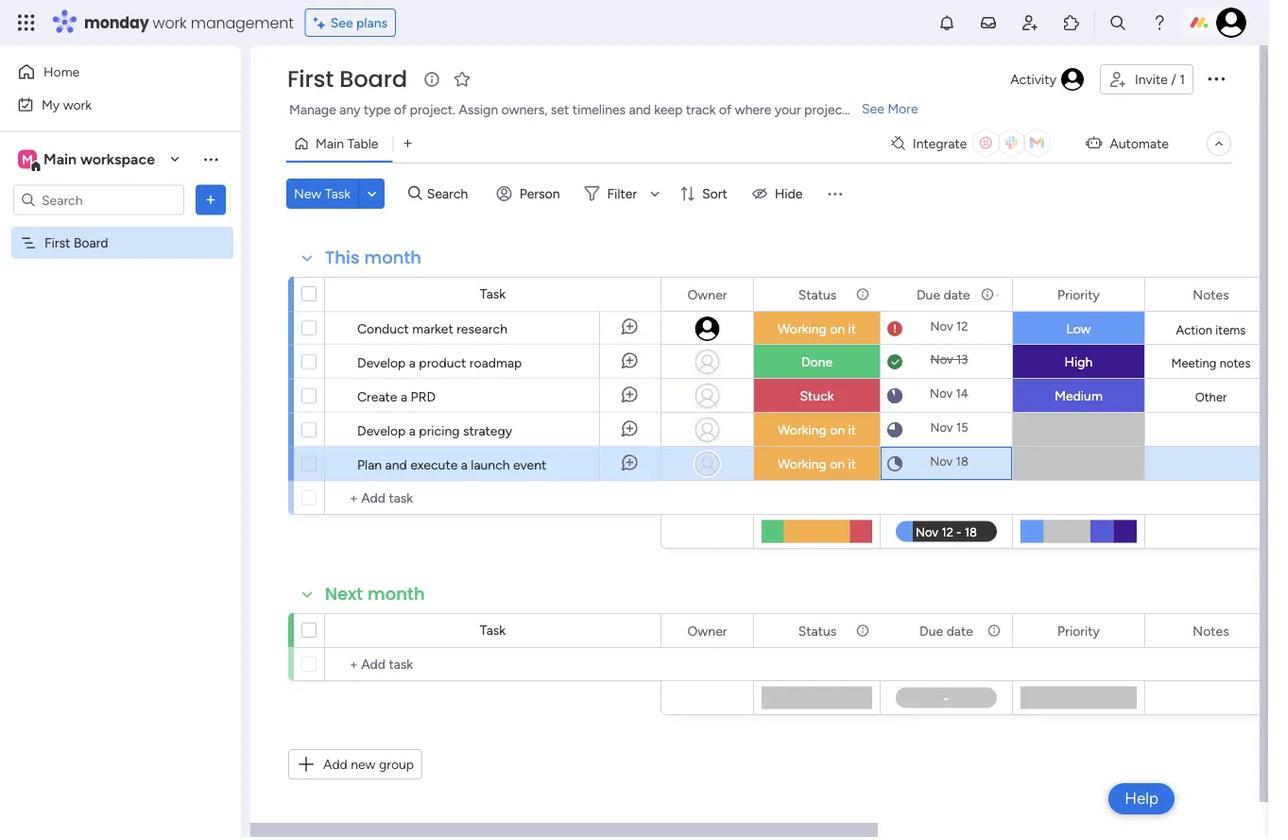 Task type: describe. For each thing, give the bounding box(es) containing it.
hide button
[[744, 179, 814, 209]]

3 on from the top
[[830, 456, 845, 472]]

create a prd
[[357, 388, 436, 404]]

items
[[1216, 322, 1246, 337]]

month for next month
[[368, 582, 425, 606]]

2 working from the top
[[778, 422, 827, 438]]

strategy
[[463, 422, 512, 438]]

develop a pricing strategy
[[357, 422, 512, 438]]

1 + add task text field from the top
[[335, 487, 652, 509]]

workspace selection element
[[18, 148, 158, 172]]

add new group
[[323, 756, 414, 773]]

invite / 1 button
[[1100, 64, 1194, 94]]

2 of from the left
[[719, 102, 732, 118]]

person button
[[489, 179, 571, 209]]

nov 12
[[930, 319, 968, 334]]

2 working on it from the top
[[778, 422, 856, 438]]

assign
[[459, 102, 498, 118]]

menu image
[[825, 184, 844, 203]]

pricing
[[419, 422, 460, 438]]

1 status field from the top
[[793, 284, 841, 305]]

18
[[956, 454, 968, 469]]

1 status from the top
[[798, 286, 837, 302]]

1 horizontal spatial first board
[[287, 63, 407, 95]]

2 owner from the top
[[687, 623, 727, 639]]

1
[[1180, 71, 1185, 87]]

monday
[[84, 12, 149, 33]]

a for prd
[[401, 388, 407, 404]]

my work
[[42, 96, 92, 112]]

Search in workspace field
[[40, 189, 158, 211]]

arrow down image
[[644, 182, 666, 205]]

main table button
[[286, 129, 393, 159]]

invite / 1
[[1135, 71, 1185, 87]]

activity
[[1010, 71, 1056, 87]]

2 owner field from the top
[[683, 620, 732, 641]]

develop for develop a pricing strategy
[[357, 422, 406, 438]]

14
[[956, 386, 969, 401]]

keep
[[654, 102, 683, 118]]

new
[[294, 186, 322, 202]]

project.
[[410, 102, 455, 118]]

launch
[[471, 456, 510, 472]]

nov for nov 12
[[930, 319, 953, 334]]

monday work management
[[84, 12, 294, 33]]

see plans
[[330, 15, 388, 31]]

see plans button
[[305, 9, 396, 37]]

done
[[801, 354, 833, 370]]

invite members image
[[1021, 13, 1039, 32]]

roadmap
[[469, 354, 522, 370]]

task for this month
[[480, 286, 506, 302]]

priority for first priority field from the bottom of the page
[[1058, 623, 1100, 639]]

event
[[513, 456, 547, 472]]

notes
[[1220, 355, 1251, 370]]

integrate
[[913, 136, 967, 152]]

work for monday
[[153, 12, 187, 33]]

person
[[519, 186, 560, 202]]

autopilot image
[[1086, 131, 1102, 155]]

2 notes field from the top
[[1188, 620, 1234, 641]]

3 it from the top
[[848, 456, 856, 472]]

2 status field from the top
[[793, 620, 841, 641]]

stuck
[[800, 388, 834, 404]]

1 working on it from the top
[[778, 321, 856, 337]]

12
[[956, 319, 968, 334]]

your
[[775, 102, 801, 118]]

angle down image
[[367, 187, 376, 201]]

high
[[1065, 354, 1093, 370]]

main workspace
[[43, 150, 155, 168]]

help
[[1125, 789, 1159, 808]]

15
[[956, 420, 968, 435]]

main table
[[316, 136, 378, 152]]

this
[[325, 246, 360, 270]]

plan and execute a launch event
[[357, 456, 547, 472]]

0 horizontal spatial and
[[385, 456, 407, 472]]

apps image
[[1062, 13, 1081, 32]]

nov 18
[[930, 454, 968, 469]]

1 horizontal spatial and
[[629, 102, 651, 118]]

1 on from the top
[[830, 321, 845, 337]]

management
[[191, 12, 294, 33]]

meeting
[[1171, 355, 1217, 370]]

sort
[[702, 186, 727, 202]]

1 notes field from the top
[[1188, 284, 1234, 305]]

2 status from the top
[[798, 623, 837, 639]]

other
[[1195, 389, 1227, 404]]

medium
[[1055, 388, 1103, 404]]

First Board field
[[283, 63, 412, 95]]

execute
[[410, 456, 458, 472]]

nov for nov 13
[[930, 352, 953, 367]]

nov 14
[[930, 386, 969, 401]]

plan
[[357, 456, 382, 472]]

meeting notes
[[1171, 355, 1251, 370]]

invite
[[1135, 71, 1168, 87]]

a left launch
[[461, 456, 468, 472]]

2 + add task text field from the top
[[335, 653, 652, 676]]

1 working from the top
[[778, 321, 827, 337]]

2 priority field from the top
[[1053, 620, 1105, 641]]

1 of from the left
[[394, 102, 407, 118]]

nov for nov 14
[[930, 386, 953, 401]]

develop for develop a product roadmap
[[357, 354, 406, 370]]

v2 search image
[[408, 183, 422, 204]]

options image
[[201, 190, 220, 209]]

low
[[1066, 321, 1091, 337]]

a for pricing
[[409, 422, 416, 438]]

/
[[1171, 71, 1176, 87]]

next
[[325, 582, 363, 606]]

nov for nov 15
[[930, 420, 953, 435]]

product
[[419, 354, 466, 370]]



Task type: vqa. For each thing, say whether or not it's contained in the screenshot.
bottommost work
yes



Task type: locate. For each thing, give the bounding box(es) containing it.
month for this month
[[364, 246, 422, 270]]

first board up any
[[287, 63, 407, 95]]

due date field up nov 12
[[915, 284, 978, 305]]

due left column information icon
[[920, 623, 943, 639]]

1 vertical spatial first
[[44, 235, 70, 251]]

add to favorites image
[[453, 69, 472, 88]]

0 horizontal spatial first
[[44, 235, 70, 251]]

1 priority field from the top
[[1053, 284, 1105, 305]]

of right track
[[719, 102, 732, 118]]

due for second due date field from the bottom
[[920, 286, 943, 302]]

1 vertical spatial working
[[778, 422, 827, 438]]

nov 13
[[930, 352, 968, 367]]

date for second due date field from the bottom
[[947, 286, 973, 302]]

2 vertical spatial it
[[848, 456, 856, 472]]

nov 15
[[930, 420, 968, 435]]

due up nov 12
[[920, 286, 943, 302]]

board down the search in workspace field
[[74, 235, 108, 251]]

activity button
[[1003, 64, 1092, 94]]

1 vertical spatial and
[[385, 456, 407, 472]]

any
[[339, 102, 360, 118]]

nov left 14
[[930, 386, 953, 401]]

0 vertical spatial notes
[[1193, 286, 1229, 302]]

m
[[22, 151, 33, 167]]

first board list box
[[0, 223, 241, 514]]

1 vertical spatial priority
[[1058, 623, 1100, 639]]

manage any type of project. assign owners, set timelines and keep track of where your project stands.
[[289, 102, 892, 118]]

2 due date from the top
[[920, 623, 973, 639]]

see left 'more'
[[862, 101, 884, 117]]

market
[[412, 320, 453, 336]]

main left the table
[[316, 136, 344, 152]]

add view image
[[404, 137, 412, 150]]

1 horizontal spatial see
[[862, 101, 884, 117]]

due date up nov 12
[[920, 286, 973, 302]]

date for second due date field
[[947, 623, 973, 639]]

1 due date field from the top
[[915, 284, 978, 305]]

0 vertical spatial month
[[364, 246, 422, 270]]

type
[[364, 102, 391, 118]]

1 horizontal spatial board
[[340, 63, 407, 95]]

workspace image
[[18, 149, 37, 170]]

first board inside list box
[[44, 235, 108, 251]]

more
[[888, 101, 918, 117]]

collapse board header image
[[1211, 136, 1227, 151]]

work for my
[[63, 96, 92, 112]]

0 vertical spatial working
[[778, 321, 827, 337]]

prd
[[411, 388, 436, 404]]

this month
[[325, 246, 422, 270]]

action
[[1176, 322, 1212, 337]]

hide
[[775, 186, 803, 202]]

1 vertical spatial notes field
[[1188, 620, 1234, 641]]

0 vertical spatial priority
[[1058, 286, 1100, 302]]

first board down the search in workspace field
[[44, 235, 108, 251]]

2 date from the top
[[947, 623, 973, 639]]

0 vertical spatial owner field
[[683, 284, 732, 305]]

first inside first board list box
[[44, 235, 70, 251]]

priority field right column information icon
[[1053, 620, 1105, 641]]

1 due from the top
[[920, 286, 943, 302]]

due date for second due date field
[[920, 623, 973, 639]]

Notes field
[[1188, 284, 1234, 305], [1188, 620, 1234, 641]]

0 vertical spatial priority field
[[1053, 284, 1105, 305]]

1 vertical spatial first board
[[44, 235, 108, 251]]

board up the type
[[340, 63, 407, 95]]

and right plan
[[385, 456, 407, 472]]

3 nov from the top
[[930, 386, 953, 401]]

see more link
[[860, 99, 920, 118]]

and left 'keep'
[[629, 102, 651, 118]]

notifications image
[[937, 13, 956, 32]]

task for next month
[[480, 622, 506, 638]]

0 vertical spatial status field
[[793, 284, 841, 305]]

This month field
[[320, 246, 426, 270]]

column information image
[[987, 623, 1002, 638]]

Owner field
[[683, 284, 732, 305], [683, 620, 732, 641]]

add new group button
[[288, 749, 422, 780]]

0 vertical spatial first board
[[287, 63, 407, 95]]

set
[[551, 102, 569, 118]]

1 owner from the top
[[687, 286, 727, 302]]

1 vertical spatial owner field
[[683, 620, 732, 641]]

date up the 12
[[947, 286, 973, 302]]

priority for second priority field from the bottom
[[1058, 286, 1100, 302]]

research
[[457, 320, 507, 336]]

1 due date from the top
[[920, 286, 973, 302]]

due date field left column information icon
[[915, 620, 978, 641]]

work right monday
[[153, 12, 187, 33]]

working on it
[[778, 321, 856, 337], [778, 422, 856, 438], [778, 456, 856, 472]]

1 date from the top
[[947, 286, 973, 302]]

0 vertical spatial status
[[798, 286, 837, 302]]

home
[[43, 64, 80, 80]]

2 develop from the top
[[357, 422, 406, 438]]

1 vertical spatial + add task text field
[[335, 653, 652, 676]]

2 priority from the top
[[1058, 623, 1100, 639]]

home button
[[11, 57, 203, 87]]

develop down conduct
[[357, 354, 406, 370]]

nov left 13
[[930, 352, 953, 367]]

main right the workspace image
[[43, 150, 77, 168]]

group
[[379, 756, 414, 773]]

search everything image
[[1108, 13, 1127, 32]]

of right the type
[[394, 102, 407, 118]]

2 notes from the top
[[1193, 623, 1229, 639]]

due for second due date field
[[920, 623, 943, 639]]

v2 overdue deadline image
[[887, 320, 902, 338]]

4 nov from the top
[[930, 420, 953, 435]]

nov left the 12
[[930, 319, 953, 334]]

1 owner field from the top
[[683, 284, 732, 305]]

due date
[[920, 286, 973, 302], [920, 623, 973, 639]]

table
[[347, 136, 378, 152]]

1 vertical spatial board
[[74, 235, 108, 251]]

0 vertical spatial board
[[340, 63, 407, 95]]

my
[[42, 96, 60, 112]]

Priority field
[[1053, 284, 1105, 305], [1053, 620, 1105, 641]]

3 working from the top
[[778, 456, 827, 472]]

new task
[[294, 186, 351, 202]]

1 notes from the top
[[1193, 286, 1229, 302]]

see inside button
[[330, 15, 353, 31]]

due
[[920, 286, 943, 302], [920, 623, 943, 639]]

2 vertical spatial on
[[830, 456, 845, 472]]

1 horizontal spatial of
[[719, 102, 732, 118]]

1 vertical spatial status
[[798, 623, 837, 639]]

1 vertical spatial task
[[480, 286, 506, 302]]

v2 done deadline image
[[887, 353, 902, 371]]

0 vertical spatial date
[[947, 286, 973, 302]]

1 develop from the top
[[357, 354, 406, 370]]

0 horizontal spatial of
[[394, 102, 407, 118]]

plans
[[356, 15, 388, 31]]

develop a product roadmap
[[357, 354, 522, 370]]

see left plans
[[330, 15, 353, 31]]

workspace options image
[[201, 150, 220, 168]]

sort button
[[672, 179, 739, 209]]

add
[[323, 756, 348, 773]]

owners,
[[501, 102, 548, 118]]

first
[[287, 63, 334, 95], [44, 235, 70, 251]]

1 nov from the top
[[930, 319, 953, 334]]

1 vertical spatial notes
[[1193, 623, 1229, 639]]

manage
[[289, 102, 336, 118]]

3 working on it from the top
[[778, 456, 856, 472]]

2 on from the top
[[830, 422, 845, 438]]

2 nov from the top
[[930, 352, 953, 367]]

month inside field
[[364, 246, 422, 270]]

option
[[0, 226, 241, 230]]

0 vertical spatial on
[[830, 321, 845, 337]]

0 vertical spatial owner
[[687, 286, 727, 302]]

develop down 'create'
[[357, 422, 406, 438]]

task inside button
[[325, 186, 351, 202]]

1 vertical spatial due date
[[920, 623, 973, 639]]

Next month field
[[320, 582, 430, 607]]

a left prd
[[401, 388, 407, 404]]

due date for second due date field from the bottom
[[920, 286, 973, 302]]

1 it from the top
[[848, 321, 856, 337]]

1 vertical spatial due
[[920, 623, 943, 639]]

Due date field
[[915, 284, 978, 305], [915, 620, 978, 641]]

0 vertical spatial due date
[[920, 286, 973, 302]]

main
[[316, 136, 344, 152], [43, 150, 77, 168]]

help image
[[1150, 13, 1169, 32]]

month inside field
[[368, 582, 425, 606]]

date left column information icon
[[947, 623, 973, 639]]

1 vertical spatial date
[[947, 623, 973, 639]]

2 due from the top
[[920, 623, 943, 639]]

first down the search in workspace field
[[44, 235, 70, 251]]

timelines
[[572, 102, 626, 118]]

0 vertical spatial due
[[920, 286, 943, 302]]

Status field
[[793, 284, 841, 305], [793, 620, 841, 641]]

project
[[804, 102, 847, 118]]

select product image
[[17, 13, 36, 32]]

month right this
[[364, 246, 422, 270]]

0 vertical spatial and
[[629, 102, 651, 118]]

1 vertical spatial working on it
[[778, 422, 856, 438]]

priority
[[1058, 286, 1100, 302], [1058, 623, 1100, 639]]

where
[[735, 102, 771, 118]]

1 horizontal spatial main
[[316, 136, 344, 152]]

1 vertical spatial work
[[63, 96, 92, 112]]

1 vertical spatial month
[[368, 582, 425, 606]]

a left product
[[409, 354, 416, 370]]

0 horizontal spatial main
[[43, 150, 77, 168]]

see
[[330, 15, 353, 31], [862, 101, 884, 117]]

+ Add task text field
[[335, 487, 652, 509], [335, 653, 652, 676]]

13
[[956, 352, 968, 367]]

it
[[848, 321, 856, 337], [848, 422, 856, 438], [848, 456, 856, 472]]

priority right column information icon
[[1058, 623, 1100, 639]]

work
[[153, 12, 187, 33], [63, 96, 92, 112]]

automate
[[1110, 136, 1169, 152]]

1 vertical spatial see
[[862, 101, 884, 117]]

and
[[629, 102, 651, 118], [385, 456, 407, 472]]

2 vertical spatial working on it
[[778, 456, 856, 472]]

a for product
[[409, 354, 416, 370]]

date
[[947, 286, 973, 302], [947, 623, 973, 639]]

my work button
[[11, 89, 203, 120]]

first board
[[287, 63, 407, 95], [44, 235, 108, 251]]

filter
[[607, 186, 637, 202]]

create
[[357, 388, 397, 404]]

board
[[340, 63, 407, 95], [74, 235, 108, 251]]

show board description image
[[421, 70, 443, 89]]

0 vertical spatial working on it
[[778, 321, 856, 337]]

2 it from the top
[[848, 422, 856, 438]]

work inside my work button
[[63, 96, 92, 112]]

1 vertical spatial it
[[848, 422, 856, 438]]

nov for nov 18
[[930, 454, 953, 469]]

options image
[[1205, 67, 1228, 90]]

new task button
[[286, 179, 358, 209]]

conduct
[[357, 320, 409, 336]]

of
[[394, 102, 407, 118], [719, 102, 732, 118]]

1 vertical spatial develop
[[357, 422, 406, 438]]

1 horizontal spatial work
[[153, 12, 187, 33]]

Search field
[[422, 180, 479, 207]]

1 vertical spatial due date field
[[915, 620, 978, 641]]

0 vertical spatial first
[[287, 63, 334, 95]]

0 vertical spatial develop
[[357, 354, 406, 370]]

2 vertical spatial task
[[480, 622, 506, 638]]

1 vertical spatial owner
[[687, 623, 727, 639]]

1 priority from the top
[[1058, 286, 1100, 302]]

0 horizontal spatial board
[[74, 235, 108, 251]]

priority up low
[[1058, 286, 1100, 302]]

first up manage in the left of the page
[[287, 63, 334, 95]]

a left pricing
[[409, 422, 416, 438]]

main inside button
[[316, 136, 344, 152]]

0 vertical spatial see
[[330, 15, 353, 31]]

inbox image
[[979, 13, 998, 32]]

month
[[364, 246, 422, 270], [368, 582, 425, 606]]

see for see more
[[862, 101, 884, 117]]

column information image
[[855, 287, 870, 302], [987, 287, 1002, 302], [855, 623, 870, 638]]

0 horizontal spatial see
[[330, 15, 353, 31]]

0 vertical spatial due date field
[[915, 284, 978, 305]]

see for see plans
[[330, 15, 353, 31]]

2 vertical spatial working
[[778, 456, 827, 472]]

1 vertical spatial on
[[830, 422, 845, 438]]

a
[[409, 354, 416, 370], [401, 388, 407, 404], [409, 422, 416, 438], [461, 456, 468, 472]]

1 horizontal spatial first
[[287, 63, 334, 95]]

0 vertical spatial task
[[325, 186, 351, 202]]

nov left 18
[[930, 454, 953, 469]]

priority field up low
[[1053, 284, 1105, 305]]

board inside first board list box
[[74, 235, 108, 251]]

0 vertical spatial it
[[848, 321, 856, 337]]

2 due date field from the top
[[915, 620, 978, 641]]

main for main table
[[316, 136, 344, 152]]

nov left 15
[[930, 420, 953, 435]]

filter button
[[577, 179, 666, 209]]

due date left column information icon
[[920, 623, 973, 639]]

0 vertical spatial work
[[153, 12, 187, 33]]

0 horizontal spatial first board
[[44, 235, 108, 251]]

0 vertical spatial + add task text field
[[335, 487, 652, 509]]

1 vertical spatial priority field
[[1053, 620, 1105, 641]]

notes
[[1193, 286, 1229, 302], [1193, 623, 1229, 639]]

main inside workspace selection element
[[43, 150, 77, 168]]

ruby anderson image
[[1216, 8, 1246, 38]]

dapulse integrations image
[[891, 137, 905, 151]]

main for main workspace
[[43, 150, 77, 168]]

1 vertical spatial status field
[[793, 620, 841, 641]]

0 horizontal spatial work
[[63, 96, 92, 112]]

track
[[686, 102, 716, 118]]

see more
[[862, 101, 918, 117]]

new
[[351, 756, 376, 773]]

work right my on the top of the page
[[63, 96, 92, 112]]

conduct market research
[[357, 320, 507, 336]]

help button
[[1109, 783, 1175, 815]]

0 vertical spatial notes field
[[1188, 284, 1234, 305]]

5 nov from the top
[[930, 454, 953, 469]]

month right next
[[368, 582, 425, 606]]

action items
[[1176, 322, 1246, 337]]

workspace
[[80, 150, 155, 168]]



